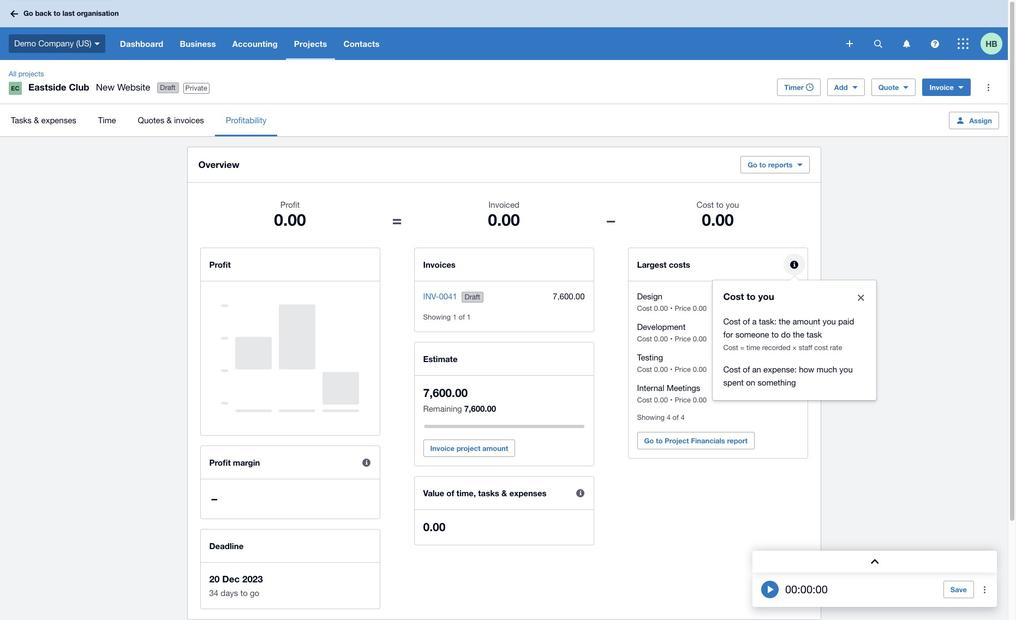 Task type: describe. For each thing, give the bounding box(es) containing it.
private
[[185, 84, 207, 92]]

you inside "cost of a task: the amount you paid for someone to do the task cost = time recorded × staff cost rate"
[[823, 317, 837, 327]]

• for development
[[670, 335, 673, 343]]

on
[[747, 378, 756, 388]]

assign
[[970, 116, 993, 125]]

1 horizontal spatial expenses
[[510, 489, 547, 499]]

showing for showing 4 of 4
[[638, 414, 665, 422]]

someone
[[736, 330, 770, 340]]

go back to last organisation
[[23, 9, 119, 18]]

start timer image
[[762, 582, 779, 599]]

1 4 from the left
[[667, 414, 671, 422]]

invoiced
[[489, 200, 520, 210]]

internal
[[638, 384, 665, 393]]

invoices
[[174, 115, 204, 125]]

profit for margin
[[209, 458, 231, 468]]

to inside 20 dec 2023 34 days to go
[[241, 589, 248, 598]]

cost to you 0.00
[[697, 200, 740, 230]]

go for go to project financials report
[[645, 437, 654, 446]]

= inside "cost of a task: the amount you paid for someone to do the task cost = time recorded × staff cost rate"
[[741, 344, 745, 352]]

svg image up quote popup button
[[903, 40, 911, 48]]

demo
[[14, 39, 36, 48]]

price for development
[[675, 335, 691, 343]]

svg image inside go back to last organisation link
[[10, 10, 18, 17]]

cost to you
[[724, 291, 775, 303]]

timer
[[785, 83, 804, 92]]

• for testing
[[670, 366, 673, 374]]

7,600.00 for 7,600.00 remaining 7,600.00
[[423, 387, 468, 400]]

much
[[817, 365, 838, 375]]

cost
[[815, 344, 829, 352]]

back
[[35, 9, 52, 18]]

& for quotes
[[167, 115, 172, 125]]

timer button
[[778, 79, 821, 96]]

eastside
[[28, 81, 66, 93]]

2 4 from the left
[[681, 414, 685, 422]]

showing 4 of 4
[[638, 414, 685, 422]]

price for design
[[675, 305, 691, 313]]

profit 0.00
[[274, 200, 306, 230]]

navigation inside banner
[[112, 27, 839, 60]]

company
[[38, 39, 74, 48]]

testing
[[638, 353, 663, 363]]

report
[[728, 437, 748, 446]]

development cost 0.00 • price 0.00
[[638, 323, 707, 343]]

amount inside button
[[483, 444, 509, 453]]

1 horizontal spatial svg image
[[847, 40, 853, 47]]

time link
[[87, 104, 127, 137]]

task:
[[759, 317, 777, 327]]

add button
[[828, 79, 865, 96]]

eastside club
[[28, 81, 89, 93]]

design
[[638, 292, 663, 301]]

largest
[[638, 260, 667, 270]]

accounting button
[[224, 27, 286, 60]]

how
[[800, 365, 815, 375]]

invoice button
[[923, 79, 971, 96]]

profitability link
[[215, 104, 278, 137]]

projects
[[18, 70, 44, 78]]

demo company (us) button
[[0, 27, 112, 60]]

of for cost of an expense: how much you spent on something
[[743, 365, 751, 375]]

to inside cost to you 0.00
[[717, 200, 724, 210]]

0 horizontal spatial the
[[779, 317, 791, 327]]

time,
[[457, 489, 476, 499]]

1 1 from the left
[[453, 313, 457, 322]]

inv-0041 link
[[423, 292, 457, 301]]

remaining
[[423, 405, 462, 414]]

reports
[[769, 161, 793, 169]]

development
[[638, 323, 686, 332]]

business button
[[172, 27, 224, 60]]

for
[[724, 330, 734, 340]]

all
[[9, 70, 16, 78]]

close image
[[850, 287, 872, 309]]

a
[[753, 317, 757, 327]]

0 vertical spatial draft
[[160, 84, 176, 92]]

• for design
[[670, 305, 673, 313]]

more info image for value of time, tasks & expenses
[[570, 483, 592, 505]]

more info image
[[356, 452, 378, 474]]

you inside cost of an expense: how much you spent on something
[[840, 365, 853, 375]]

task
[[807, 330, 823, 340]]

20 dec 2023 34 days to go
[[209, 574, 263, 598]]

& for tasks
[[34, 115, 39, 125]]

tasks & expenses link
[[0, 104, 87, 137]]

cost inside design cost 0.00 • price 0.00
[[638, 305, 653, 313]]

staff
[[799, 344, 813, 352]]

new website
[[96, 82, 150, 93]]

cost inside the testing cost 0.00 • price 0.00
[[638, 366, 653, 374]]

design cost 0.00 • price 0.00
[[638, 292, 707, 313]]

add
[[835, 83, 848, 92]]

overview
[[198, 159, 240, 170]]

to inside popup button
[[760, 161, 767, 169]]

profit margin
[[209, 458, 260, 468]]

quotes & invoices
[[138, 115, 204, 125]]

all projects
[[9, 70, 44, 78]]

go
[[250, 589, 259, 598]]

value of time, tasks & expenses
[[423, 489, 547, 499]]

cost of an expense: how much you spent on something
[[724, 365, 853, 388]]

no profit information available image
[[221, 293, 359, 425]]

last
[[63, 9, 75, 18]]

recorded
[[763, 344, 791, 352]]

svg image left hb
[[958, 38, 969, 49]]

banner containing hb
[[0, 0, 1009, 60]]

hb
[[986, 38, 998, 48]]

to inside button
[[656, 437, 663, 446]]

deadline
[[209, 542, 244, 552]]

expense:
[[764, 365, 797, 375]]

hb button
[[981, 27, 1009, 60]]

1 vertical spatial draft
[[465, 293, 481, 301]]

contacts
[[344, 39, 380, 49]]

34
[[209, 589, 219, 598]]

quote button
[[872, 79, 917, 96]]

largest costs
[[638, 260, 691, 270]]

showing for showing 1 of 1
[[423, 313, 451, 322]]

7,600.00 remaining 7,600.00
[[423, 387, 496, 414]]

spent
[[724, 378, 744, 388]]

quotes & invoices link
[[127, 104, 215, 137]]

2 vertical spatial 7,600.00
[[465, 404, 496, 414]]



Task type: vqa. For each thing, say whether or not it's contained in the screenshot.
the rightmost svg icon
yes



Task type: locate. For each thing, give the bounding box(es) containing it.
svg image up the 'invoice' popup button
[[931, 40, 940, 48]]

7,600.00 for 7,600.00
[[553, 292, 585, 301]]

of
[[459, 313, 465, 322], [743, 317, 751, 327], [743, 365, 751, 375], [673, 414, 679, 422], [447, 489, 455, 499]]

& inside the quotes & invoices 'link'
[[167, 115, 172, 125]]

invoices
[[423, 260, 456, 270]]

cost to you dialog
[[713, 281, 877, 401]]

• down meetings
[[670, 396, 673, 405]]

2 vertical spatial go
[[645, 437, 654, 446]]

to
[[54, 9, 61, 18], [760, 161, 767, 169], [717, 200, 724, 210], [747, 291, 756, 303], [772, 330, 779, 340], [656, 437, 663, 446], [241, 589, 248, 598]]

1 vertical spatial =
[[741, 344, 745, 352]]

financials
[[691, 437, 726, 446]]

cost inside development cost 0.00 • price 0.00
[[638, 335, 653, 343]]

more info image for largest costs
[[784, 254, 806, 276]]

save
[[951, 586, 968, 595]]

0 vertical spatial showing
[[423, 313, 451, 322]]

paid
[[839, 317, 855, 327]]

go for go to reports
[[748, 161, 758, 169]]

quotes
[[138, 115, 164, 125]]

accounting
[[232, 39, 278, 49]]

0 horizontal spatial amount
[[483, 444, 509, 453]]

amount inside "cost of a task: the amount you paid for someone to do the task cost = time recorded × staff cost rate"
[[793, 317, 821, 327]]

project
[[457, 444, 481, 453]]

1 vertical spatial 7,600.00
[[423, 387, 468, 400]]

1 vertical spatial go
[[748, 161, 758, 169]]

club
[[69, 81, 89, 93]]

3 • from the top
[[670, 366, 673, 374]]

&
[[34, 115, 39, 125], [167, 115, 172, 125], [502, 489, 507, 499]]

expenses inside tasks & expenses link
[[41, 115, 76, 125]]

0 vertical spatial amount
[[793, 317, 821, 327]]

website
[[117, 82, 150, 93]]

svg image up quote
[[875, 40, 883, 48]]

invoice up the assign button
[[930, 83, 955, 92]]

1 horizontal spatial invoice
[[930, 83, 955, 92]]

you inside cost to you 0.00
[[726, 200, 740, 210]]

navigation containing dashboard
[[112, 27, 839, 60]]

expenses down eastside club
[[41, 115, 76, 125]]

cost inside internal meetings cost 0.00 • price 0.00
[[638, 396, 653, 405]]

1 price from the top
[[675, 305, 691, 313]]

svg image left back
[[10, 10, 18, 17]]

cost of a task: the amount you paid for someone to do the task cost = time recorded × staff cost rate
[[724, 317, 855, 352]]

price down meetings
[[675, 396, 691, 405]]

showing down internal on the right bottom of the page
[[638, 414, 665, 422]]

0 vertical spatial more options image
[[978, 76, 1000, 98]]

do
[[782, 330, 791, 340]]

4 down internal meetings cost 0.00 • price 0.00
[[667, 414, 671, 422]]

price up meetings
[[675, 366, 691, 374]]

all projects link
[[4, 69, 48, 80]]

organisation
[[77, 9, 119, 18]]

profit for 0.00
[[281, 200, 300, 210]]

• inside internal meetings cost 0.00 • price 0.00
[[670, 396, 673, 405]]

0 horizontal spatial more info image
[[570, 483, 592, 505]]

1 vertical spatial expenses
[[510, 489, 547, 499]]

2023
[[242, 574, 263, 585]]

go inside button
[[645, 437, 654, 446]]

more options image up assign
[[978, 76, 1000, 98]]

showing 1 of 1
[[423, 313, 471, 322]]

profitability
[[226, 115, 267, 125]]

more info image
[[784, 254, 806, 276], [570, 483, 592, 505]]

contacts button
[[336, 27, 388, 60]]

1 horizontal spatial go
[[645, 437, 654, 446]]

invoice project amount
[[431, 444, 509, 453]]

invoice inside popup button
[[930, 83, 955, 92]]

1 vertical spatial invoice
[[431, 444, 455, 453]]

invoice
[[930, 83, 955, 92], [431, 444, 455, 453]]

of for value of time, tasks & expenses
[[447, 489, 455, 499]]

×
[[793, 344, 797, 352]]

1 vertical spatial the
[[793, 330, 805, 340]]

0 horizontal spatial =
[[392, 210, 402, 230]]

0 horizontal spatial 1
[[453, 313, 457, 322]]

2 price from the top
[[675, 335, 691, 343]]

1 vertical spatial more options image
[[975, 579, 997, 601]]

profit
[[281, 200, 300, 210], [209, 260, 231, 270], [209, 458, 231, 468]]

tasks
[[479, 489, 500, 499]]

2 horizontal spatial &
[[502, 489, 507, 499]]

costs
[[669, 260, 691, 270]]

1 horizontal spatial 1
[[467, 313, 471, 322]]

• inside design cost 0.00 • price 0.00
[[670, 305, 673, 313]]

1 horizontal spatial showing
[[638, 414, 665, 422]]

go inside popup button
[[748, 161, 758, 169]]

4 • from the top
[[670, 396, 673, 405]]

save button
[[944, 582, 975, 599]]

demo company (us)
[[14, 39, 92, 48]]

go left back
[[23, 9, 33, 18]]

• down development
[[670, 335, 673, 343]]

dashboard
[[120, 39, 164, 49]]

0 horizontal spatial &
[[34, 115, 39, 125]]

amount
[[793, 317, 821, 327], [483, 444, 509, 453]]

0 vertical spatial invoice
[[930, 83, 955, 92]]

00:00:00
[[786, 584, 828, 596]]

inv-
[[423, 292, 439, 301]]

price for testing
[[675, 366, 691, 374]]

to inside "cost of a task: the amount you paid for someone to do the task cost = time recorded × staff cost rate"
[[772, 330, 779, 340]]

invoiced 0.00
[[488, 200, 520, 230]]

time
[[98, 115, 116, 125]]

business
[[180, 39, 216, 49]]

& right quotes
[[167, 115, 172, 125]]

0 vertical spatial 7,600.00
[[553, 292, 585, 301]]

amount up task
[[793, 317, 821, 327]]

cost inside cost to you 0.00
[[697, 200, 714, 210]]

& right tasks at the left top
[[34, 115, 39, 125]]

4 up project
[[681, 414, 685, 422]]

0 vertical spatial go
[[23, 9, 33, 18]]

the up do
[[779, 317, 791, 327]]

–
[[212, 493, 217, 506]]

• up meetings
[[670, 366, 673, 374]]

0 vertical spatial the
[[779, 317, 791, 327]]

0 horizontal spatial invoice
[[431, 444, 455, 453]]

an
[[753, 365, 762, 375]]

1 vertical spatial profit
[[209, 260, 231, 270]]

1 horizontal spatial 4
[[681, 414, 685, 422]]

tasks & expenses
[[11, 115, 76, 125]]

price inside development cost 0.00 • price 0.00
[[675, 335, 691, 343]]

1 horizontal spatial draft
[[465, 293, 481, 301]]

−
[[606, 210, 616, 230]]

1 horizontal spatial amount
[[793, 317, 821, 327]]

4
[[667, 414, 671, 422], [681, 414, 685, 422]]

1 vertical spatial showing
[[638, 414, 665, 422]]

inv-0041
[[423, 292, 457, 301]]

price inside the testing cost 0.00 • price 0.00
[[675, 366, 691, 374]]

go to reports button
[[741, 156, 810, 174]]

1 • from the top
[[670, 305, 673, 313]]

3 price from the top
[[675, 366, 691, 374]]

1 horizontal spatial =
[[741, 344, 745, 352]]

2 horizontal spatial go
[[748, 161, 758, 169]]

& inside tasks & expenses link
[[34, 115, 39, 125]]

something
[[758, 378, 797, 388]]

dec
[[222, 574, 240, 585]]

testing cost 0.00 • price 0.00
[[638, 353, 707, 374]]

0 vertical spatial more info image
[[784, 254, 806, 276]]

• inside development cost 0.00 • price 0.00
[[670, 335, 673, 343]]

svg image
[[958, 38, 969, 49], [903, 40, 911, 48], [931, 40, 940, 48], [94, 42, 100, 45]]

days
[[221, 589, 238, 598]]

amount right project on the bottom left of page
[[483, 444, 509, 453]]

invoice for invoice
[[930, 83, 955, 92]]

svg image inside demo company (us) popup button
[[94, 42, 100, 45]]

margin
[[233, 458, 260, 468]]

0 horizontal spatial draft
[[160, 84, 176, 92]]

price inside internal meetings cost 0.00 • price 0.00
[[675, 396, 691, 405]]

tasks
[[11, 115, 32, 125]]

more options image
[[978, 76, 1000, 98], [975, 579, 997, 601]]

quote
[[879, 83, 900, 92]]

of inside cost of an expense: how much you spent on something
[[743, 365, 751, 375]]

1 horizontal spatial more info image
[[784, 254, 806, 276]]

draft left private
[[160, 84, 176, 92]]

0 horizontal spatial svg image
[[10, 10, 18, 17]]

0041
[[439, 292, 457, 301]]

• inside the testing cost 0.00 • price 0.00
[[670, 366, 673, 374]]

price up development cost 0.00 • price 0.00 on the bottom right of the page
[[675, 305, 691, 313]]

0.00
[[274, 210, 306, 230], [488, 210, 520, 230], [702, 210, 734, 230], [654, 305, 668, 313], [693, 305, 707, 313], [654, 335, 668, 343], [693, 335, 707, 343], [654, 366, 668, 374], [693, 366, 707, 374], [654, 396, 668, 405], [693, 396, 707, 405], [423, 521, 446, 535]]

•
[[670, 305, 673, 313], [670, 335, 673, 343], [670, 366, 673, 374], [670, 396, 673, 405]]

4 price from the top
[[675, 396, 691, 405]]

2 1 from the left
[[467, 313, 471, 322]]

invoice left project on the bottom left of page
[[431, 444, 455, 453]]

0 vertical spatial profit
[[281, 200, 300, 210]]

(us)
[[76, 39, 92, 48]]

0.00 inside cost to you 0.00
[[702, 210, 734, 230]]

go for go back to last organisation
[[23, 9, 33, 18]]

0 horizontal spatial showing
[[423, 313, 451, 322]]

go down showing 4 of 4
[[645, 437, 654, 446]]

rate
[[831, 344, 843, 352]]

profit inside profit 0.00
[[281, 200, 300, 210]]

price down development
[[675, 335, 691, 343]]

draft right 0041 on the left top of page
[[465, 293, 481, 301]]

1 horizontal spatial &
[[167, 115, 172, 125]]

20
[[209, 574, 220, 585]]

0 horizontal spatial 4
[[667, 414, 671, 422]]

1 vertical spatial more info image
[[570, 483, 592, 505]]

more options image right save at the bottom
[[975, 579, 997, 601]]

price inside design cost 0.00 • price 0.00
[[675, 305, 691, 313]]

estimate
[[423, 354, 458, 364]]

expenses
[[41, 115, 76, 125], [510, 489, 547, 499]]

price
[[675, 305, 691, 313], [675, 335, 691, 343], [675, 366, 691, 374], [675, 396, 691, 405]]

showing down inv-0041 link
[[423, 313, 451, 322]]

0 horizontal spatial go
[[23, 9, 33, 18]]

cost inside cost of an expense: how much you spent on something
[[724, 365, 741, 375]]

go left reports
[[748, 161, 758, 169]]

7,600.00
[[553, 292, 585, 301], [423, 387, 468, 400], [465, 404, 496, 414]]

0 horizontal spatial expenses
[[41, 115, 76, 125]]

the
[[779, 317, 791, 327], [793, 330, 805, 340]]

expenses right the tasks
[[510, 489, 547, 499]]

svg image up add popup button
[[847, 40, 853, 47]]

=
[[392, 210, 402, 230], [741, 344, 745, 352]]

banner
[[0, 0, 1009, 60]]

navigation
[[112, 27, 839, 60]]

1 vertical spatial amount
[[483, 444, 509, 453]]

of inside "cost of a task: the amount you paid for someone to do the task cost = time recorded × staff cost rate"
[[743, 317, 751, 327]]

the right do
[[793, 330, 805, 340]]

invoice for invoice project amount
[[431, 444, 455, 453]]

meetings
[[667, 384, 701, 393]]

value
[[423, 489, 445, 499]]

• up development
[[670, 305, 673, 313]]

go back to last organisation link
[[7, 4, 125, 23]]

& right the tasks
[[502, 489, 507, 499]]

0 vertical spatial =
[[392, 210, 402, 230]]

0 vertical spatial expenses
[[41, 115, 76, 125]]

of for cost of a task: the amount you paid for someone to do the task cost = time recorded × staff cost rate
[[743, 317, 751, 327]]

go to reports
[[748, 161, 793, 169]]

2 vertical spatial profit
[[209, 458, 231, 468]]

invoice inside button
[[431, 444, 455, 453]]

new
[[96, 82, 115, 93]]

2 • from the top
[[670, 335, 673, 343]]

svg image
[[10, 10, 18, 17], [875, 40, 883, 48], [847, 40, 853, 47]]

1 horizontal spatial the
[[793, 330, 805, 340]]

svg image right (us)
[[94, 42, 100, 45]]

2 horizontal spatial svg image
[[875, 40, 883, 48]]



